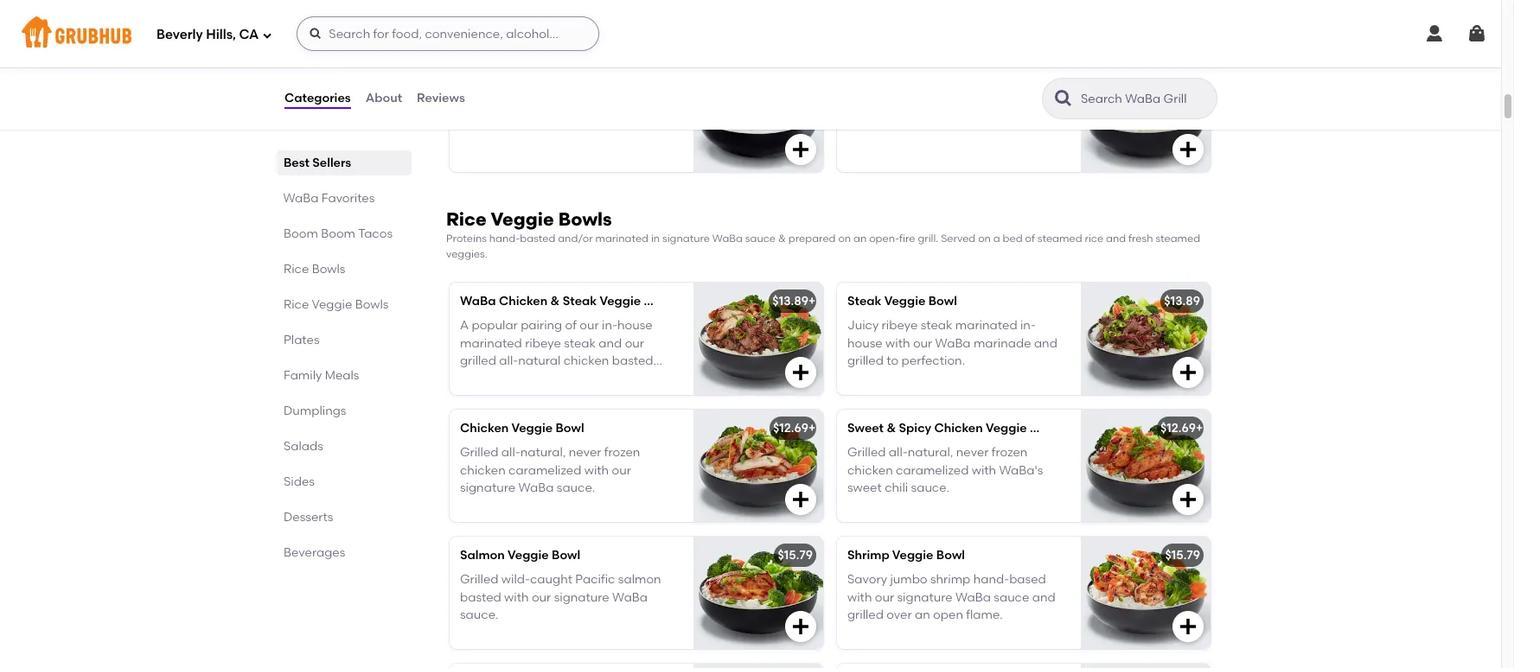 Task type: locate. For each thing, give the bounding box(es) containing it.
rice bowls tab
[[284, 260, 405, 279]]

all- down spicy
[[889, 446, 908, 461]]

juicy
[[848, 319, 879, 333]]

0 horizontal spatial boom
[[284, 227, 318, 241]]

all- inside the grilled all-natural, never frozen chicken caramelized with waba's sweet chili sauce.
[[889, 446, 908, 461]]

sauce. down salmon
[[460, 608, 499, 623]]

0 horizontal spatial natural,
[[521, 446, 566, 461]]

0 horizontal spatial an
[[854, 233, 867, 245]]

1 horizontal spatial frozen
[[992, 446, 1028, 461]]

$15.79
[[778, 549, 813, 563], [1166, 549, 1201, 563]]

1 vertical spatial hand-
[[489, 233, 520, 245]]

1 vertical spatial sauce
[[994, 591, 1030, 605]]

0 vertical spatial based
[[560, 96, 597, 110]]

bowls inside tab
[[355, 298, 389, 312]]

bowls up rice veggie bowls
[[312, 262, 346, 277]]

plantspired steak bowl image
[[694, 60, 824, 172]]

a popular pairing of our in-house marinated ribeye steak and our grilled all-natural chicken basted with our signature waba sauce.
[[460, 319, 654, 386]]

grilled
[[460, 354, 497, 369], [848, 354, 884, 369], [848, 608, 884, 623]]

an
[[854, 233, 867, 245], [915, 608, 931, 623]]

1 $13.89 from the left
[[773, 294, 809, 309]]

never inside the grilled all-natural, never frozen chicken caramelized with waba's sweet chili sauce.
[[957, 446, 989, 461]]

all- for chicken
[[502, 446, 521, 461]]

natural, for bowl
[[521, 446, 566, 461]]

signature inside grilled all-natural, never frozen chicken caramelized with our signature waba sauce.
[[460, 481, 516, 496]]

1 never from the left
[[569, 446, 602, 461]]

rice up rice veggie bowls
[[284, 262, 309, 277]]

waba inside the savory jumbo shrimp hand-based with our signature waba sauce and grilled over an open flame.
[[956, 591, 991, 605]]

chicken down "chicken veggie bowl"
[[460, 463, 506, 478]]

1 $12.69 + from the left
[[773, 421, 816, 436]]

grilled for a popular pairing of our in-house marinated ribeye steak and our grilled all-natural chicken basted with our signature waba sauce.
[[848, 354, 884, 369]]

chili
[[885, 481, 908, 496]]

0 vertical spatial house
[[618, 319, 653, 333]]

waba chicken & steak veggie bowl image
[[694, 283, 824, 395]]

prepared
[[789, 233, 836, 245]]

ribeye
[[882, 319, 918, 333], [525, 336, 561, 351]]

0 horizontal spatial steak
[[564, 336, 596, 351]]

grilled inside juicy ribeye steak marinated in- house with our waba marinade and grilled to perfection.
[[848, 354, 884, 369]]

tofu veggie bowl image
[[1081, 664, 1211, 669]]

sauce. right chili in the right of the page
[[911, 481, 950, 496]]

2 horizontal spatial &
[[887, 421, 896, 436]]

2 $12.69 from the left
[[1161, 421, 1196, 436]]

$13.89 for $13.89 +
[[773, 294, 809, 309]]

0 horizontal spatial caramelized
[[509, 463, 582, 478]]

boom down waba favorites "tab"
[[321, 227, 356, 241]]

hand- right proteins
[[489, 233, 520, 245]]

1 horizontal spatial steak
[[600, 96, 632, 110]]

boom up the rice bowls
[[284, 227, 318, 241]]

basted inside grilled organic tofu hand-basted in our flavorful signature waba sauce.
[[1000, 96, 1041, 110]]

on right prepared
[[839, 233, 851, 245]]

rice up proteins
[[446, 209, 487, 230]]

hand- inside the savory jumbo shrimp hand-based with our signature waba sauce and grilled over an open flame.
[[974, 573, 1010, 588]]

waba inside grilled all-natural, never frozen chicken caramelized with our signature waba sauce.
[[519, 481, 554, 496]]

0 vertical spatial ribeye
[[882, 319, 918, 333]]

1 vertical spatial steak
[[921, 319, 953, 333]]

sauce.
[[607, 371, 647, 386]]

sauce. inside grilled organic tofu hand-basted in our flavorful signature waba sauce.
[[1017, 113, 1056, 128]]

jumbo
[[890, 573, 928, 588]]

hills,
[[206, 26, 236, 42]]

hand- right tofu
[[964, 96, 1000, 110]]

savory
[[848, 573, 888, 588]]

caramelized up chili in the right of the page
[[896, 463, 969, 478]]

steak
[[531, 71, 566, 86], [563, 294, 597, 309], [848, 294, 882, 309]]

rice up plates
[[284, 298, 309, 312]]

1 horizontal spatial never
[[957, 446, 989, 461]]

steak inside juicy ribeye steak marinated in- house with our waba marinade and grilled to perfection.
[[921, 319, 953, 333]]

on left the a
[[979, 233, 991, 245]]

grilled down "chicken veggie bowl"
[[460, 446, 499, 461]]

natural, down spicy
[[908, 446, 954, 461]]

1 vertical spatial &
[[551, 294, 560, 309]]

chicken
[[499, 294, 548, 309], [460, 421, 509, 436], [935, 421, 983, 436]]

veggie inside rice veggie bowls proteins hand-basted and/or marinated in signature waba sauce & prepared on an open-fire grill. served on a bed of steamed rice and fresh steamed veggies.
[[491, 209, 554, 230]]

sweet
[[848, 481, 882, 496]]

0 horizontal spatial frozen
[[605, 446, 640, 461]]

marinated for bowls
[[596, 233, 649, 245]]

2 horizontal spatial bowls
[[559, 209, 612, 230]]

hand- for $13.29
[[964, 96, 1000, 110]]

0 horizontal spatial $12.69 +
[[773, 421, 816, 436]]

grilled inside grilled organic tofu hand-basted in our flavorful signature waba sauce.
[[848, 96, 886, 110]]

1 vertical spatial based
[[1010, 573, 1047, 588]]

our
[[848, 113, 867, 128], [580, 319, 599, 333], [625, 336, 645, 351], [913, 336, 933, 351], [488, 371, 507, 386], [612, 463, 631, 478], [532, 591, 551, 605], [875, 591, 895, 605]]

marinated inside rice veggie bowls proteins hand-basted and/or marinated in signature waba sauce & prepared on an open-fire grill. served on a bed of steamed rice and fresh steamed veggies.
[[596, 233, 649, 245]]

house down juicy
[[848, 336, 883, 351]]

natural, down "chicken veggie bowl"
[[521, 446, 566, 461]]

and inside the savory jumbo shrimp hand-based with our signature waba sauce and grilled over an open flame.
[[1033, 591, 1056, 605]]

shrimp
[[931, 573, 971, 588]]

fresh
[[1129, 233, 1154, 245]]

1 horizontal spatial an
[[915, 608, 931, 623]]

with inside grilled all-natural, never frozen chicken caramelized with our signature waba sauce.
[[585, 463, 609, 478]]

rice veggie bowls proteins hand-basted and/or marinated in signature waba sauce & prepared on an open-fire grill. served on a bed of steamed rice and fresh steamed veggies.
[[446, 209, 1201, 260]]

0 horizontal spatial sauce
[[746, 233, 776, 245]]

2 frozen from the left
[[992, 446, 1028, 461]]

veggies.
[[446, 248, 488, 260]]

1 horizontal spatial on
[[979, 233, 991, 245]]

dumplings tab
[[284, 402, 405, 420]]

basted down salmon
[[460, 591, 502, 605]]

never down sweet & spicy chicken veggie bowl
[[957, 446, 989, 461]]

veggie for salmon veggie bowl
[[508, 549, 549, 563]]

based
[[560, 96, 597, 110], [1010, 573, 1047, 588]]

steak inside a popular pairing of our in-house marinated ribeye steak and our grilled all-natural chicken basted with our signature waba sauce.
[[564, 336, 596, 351]]

0 horizontal spatial of
[[565, 319, 577, 333]]

all- down "chicken veggie bowl"
[[502, 446, 521, 461]]

bowl up juicy ribeye steak marinated in- house with our waba marinade and grilled to perfection.
[[929, 294, 958, 309]]

based up order.
[[560, 96, 597, 110]]

marinated inside a popular pairing of our in-house marinated ribeye steak and our grilled all-natural chicken basted with our signature waba sauce.
[[460, 336, 522, 351]]

sauce up flame.
[[994, 591, 1030, 605]]

$12.69 for grilled all-natural, never frozen chicken caramelized with our signature waba sauce.
[[773, 421, 809, 436]]

& inside rice veggie bowls proteins hand-basted and/or marinated in signature waba sauce & prepared on an open-fire grill. served on a bed of steamed rice and fresh steamed veggies.
[[778, 233, 786, 245]]

1 horizontal spatial ribeye
[[882, 319, 918, 333]]

natural,
[[521, 446, 566, 461], [908, 446, 954, 461]]

2 $13.89 from the left
[[1165, 294, 1201, 309]]

house up sauce.
[[618, 319, 653, 333]]

2 $12.69 + from the left
[[1161, 421, 1204, 436]]

0 vertical spatial rice
[[446, 209, 487, 230]]

signature inside the savory jumbo shrimp hand-based with our signature waba sauce and grilled over an open flame.
[[898, 591, 953, 605]]

0 vertical spatial bowls
[[559, 209, 612, 230]]

2 boom from the left
[[321, 227, 356, 241]]

1 horizontal spatial boom
[[321, 227, 356, 241]]

organic
[[889, 96, 934, 110]]

0 horizontal spatial $15.79
[[778, 549, 813, 563]]

steamed left rice
[[1038, 233, 1083, 245]]

svg image
[[1425, 23, 1446, 44], [309, 27, 323, 41], [791, 140, 811, 160], [1178, 363, 1199, 383], [791, 490, 811, 510], [1178, 490, 1199, 510], [1178, 617, 1199, 638]]

spicy
[[899, 421, 932, 436]]

steak
[[600, 96, 632, 110], [921, 319, 953, 333], [564, 336, 596, 351]]

grilled inside the grilled all-natural, never frozen chicken caramelized with waba's sweet chili sauce.
[[848, 446, 886, 461]]

2 horizontal spatial marinated
[[956, 319, 1018, 333]]

grilled down tofu
[[848, 96, 886, 110]]

chicken inside grilled all-natural, never frozen chicken caramelized with our signature waba sauce.
[[460, 463, 506, 478]]

1 horizontal spatial chicken
[[564, 354, 609, 369]]

in-
[[602, 319, 618, 333], [1021, 319, 1036, 333]]

boom boom tacos tab
[[284, 225, 405, 243]]

1 horizontal spatial bowls
[[355, 298, 389, 312]]

sweet
[[848, 421, 884, 436]]

hand- inside grilled organic tofu hand-basted in our flavorful signature waba sauce.
[[964, 96, 1000, 110]]

veggie for rice veggie bowls
[[312, 298, 352, 312]]

tofu
[[937, 96, 961, 110]]

svg image
[[1467, 23, 1488, 44], [262, 30, 273, 40], [1178, 140, 1199, 160], [791, 363, 811, 383], [791, 617, 811, 638]]

family meals tab
[[284, 367, 405, 385]]

sauce. down search icon
[[1017, 113, 1056, 128]]

our inside the savory jumbo shrimp hand-based with our signature waba sauce and grilled over an open flame.
[[875, 591, 895, 605]]

rice inside tab
[[284, 298, 309, 312]]

1 horizontal spatial in-
[[1021, 319, 1036, 333]]

1 vertical spatial rice
[[284, 262, 309, 277]]

basted left and/or
[[520, 233, 556, 245]]

1 horizontal spatial natural,
[[908, 446, 954, 461]]

best sellers tab
[[284, 154, 405, 172]]

1 horizontal spatial &
[[778, 233, 786, 245]]

Search WaBa Grill search field
[[1080, 91, 1212, 107]]

a
[[994, 233, 1001, 245]]

all- down popular
[[499, 354, 518, 369]]

marinated up marinade
[[956, 319, 1018, 333]]

$11.49
[[1167, 71, 1201, 86]]

bowl up grilled all-natural, never frozen chicken caramelized with our signature waba sauce.
[[556, 421, 585, 436]]

never down "chicken veggie bowl"
[[569, 446, 602, 461]]

sauce. inside the grilled all-natural, never frozen chicken caramelized with waba's sweet chili sauce.
[[911, 481, 950, 496]]

steak up juicy
[[848, 294, 882, 309]]

1 vertical spatial an
[[915, 608, 931, 623]]

dumplings
[[284, 404, 346, 419]]

0 horizontal spatial never
[[569, 446, 602, 461]]

flavorful
[[870, 113, 917, 128]]

1 vertical spatial bowls
[[312, 262, 346, 277]]

bowl
[[569, 71, 597, 86], [876, 71, 905, 86], [644, 294, 673, 309], [929, 294, 958, 309], [556, 421, 585, 436], [1030, 421, 1059, 436], [552, 549, 581, 563], [937, 549, 965, 563]]

in- up marinade
[[1021, 319, 1036, 333]]

0 vertical spatial sauce
[[746, 233, 776, 245]]

grilled inside grilled wild-caught pacific salmon basted with our signature waba sauce.
[[460, 573, 499, 588]]

hand- up flame.
[[974, 573, 1010, 588]]

ribeye down pairing
[[525, 336, 561, 351]]

1 caramelized from the left
[[509, 463, 582, 478]]

1 vertical spatial ribeye
[[525, 336, 561, 351]]

veggie for rice veggie bowls proteins hand-basted and/or marinated in signature waba sauce & prepared on an open-fire grill. served on a bed of steamed rice and fresh steamed veggies.
[[491, 209, 554, 230]]

steamed right fresh
[[1156, 233, 1201, 245]]

2 vertical spatial rice
[[284, 298, 309, 312]]

0 vertical spatial &
[[778, 233, 786, 245]]

0 horizontal spatial in-
[[602, 319, 618, 333]]

1 horizontal spatial house
[[848, 336, 883, 351]]

1 vertical spatial marinated
[[956, 319, 1018, 333]]

bowls for rice veggie bowls
[[355, 298, 389, 312]]

chicken veggie bowl image
[[694, 410, 824, 523]]

an right over
[[915, 608, 931, 623]]

of down waba chicken & steak veggie bowl
[[565, 319, 577, 333]]

0 horizontal spatial $13.89
[[773, 294, 809, 309]]

0 horizontal spatial based
[[560, 96, 597, 110]]

1 horizontal spatial $12.69 +
[[1161, 421, 1204, 436]]

and inside juicy ribeye steak marinated in- house with our waba marinade and grilled to perfection.
[[1035, 336, 1058, 351]]

natural, inside grilled all-natural, never frozen chicken caramelized with our signature waba sauce.
[[521, 446, 566, 461]]

order.
[[543, 113, 577, 128]]

1 frozen from the left
[[605, 446, 640, 461]]

signature inside rice veggie bowls proteins hand-basted and/or marinated in signature waba sauce & prepared on an open-fire grill. served on a bed of steamed rice and fresh steamed veggies.
[[663, 233, 710, 245]]

chicken up grilled all-natural, never frozen chicken caramelized with our signature waba sauce.
[[460, 421, 509, 436]]

0 horizontal spatial steamed
[[1038, 233, 1083, 245]]

grilled left over
[[848, 608, 884, 623]]

in- down waba chicken & steak veggie bowl
[[602, 319, 618, 333]]

0 vertical spatial steak
[[600, 96, 632, 110]]

bowls up plates tab
[[355, 298, 389, 312]]

frozen inside grilled all-natural, never frozen chicken caramelized with our signature waba sauce.
[[605, 446, 640, 461]]

$12.69 + for grilled all-natural, never frozen chicken caramelized with waba's sweet chili sauce.
[[1161, 421, 1204, 436]]

signature inside grilled wild-caught pacific salmon basted with our signature waba sauce.
[[554, 591, 610, 605]]

plantspired
[[460, 71, 529, 86]]

never for waba's
[[957, 446, 989, 461]]

never inside grilled all-natural, never frozen chicken caramelized with our signature waba sauce.
[[569, 446, 602, 461]]

on
[[839, 233, 851, 245], [979, 233, 991, 245]]

1 $12.69 from the left
[[773, 421, 809, 436]]

0 horizontal spatial $12.69
[[773, 421, 809, 436]]

0 horizontal spatial house
[[618, 319, 653, 333]]

1 natural, from the left
[[521, 446, 566, 461]]

with
[[886, 336, 911, 351], [460, 371, 485, 386], [585, 463, 609, 478], [972, 463, 997, 478], [504, 591, 529, 605], [848, 591, 872, 605]]

basted
[[1000, 96, 1041, 110], [520, 233, 556, 245], [612, 354, 654, 369], [460, 591, 502, 605]]

rice for rice veggie bowls proteins hand-basted and/or marinated in signature waba sauce & prepared on an open-fire grill. served on a bed of steamed rice and fresh steamed veggies.
[[446, 209, 487, 230]]

grilled down sweet
[[848, 446, 886, 461]]

grilled down salmon
[[460, 573, 499, 588]]

$12.69
[[773, 421, 809, 436], [1161, 421, 1196, 436]]

frozen down sauce.
[[605, 446, 640, 461]]

tacos
[[358, 227, 393, 241]]

steak left the slices
[[600, 96, 632, 110]]

savory jumbo shrimp hand-based with our signature waba sauce and grilled over an open flame.
[[848, 573, 1056, 623]]

2 horizontal spatial steak
[[921, 319, 953, 333]]

in
[[1044, 96, 1054, 110], [651, 233, 660, 245]]

shrimp
[[848, 549, 890, 563]]

grilled inside grilled all-natural, never frozen chicken caramelized with our signature waba sauce.
[[460, 446, 499, 461]]

and
[[1106, 233, 1126, 245], [599, 336, 622, 351], [1035, 336, 1058, 351], [1033, 591, 1056, 605]]

1 horizontal spatial caramelized
[[896, 463, 969, 478]]

0 vertical spatial hand-
[[964, 96, 1000, 110]]

house inside juicy ribeye steak marinated in- house with our waba marinade and grilled to perfection.
[[848, 336, 883, 351]]

2 caramelized from the left
[[896, 463, 969, 478]]

house inside a popular pairing of our in-house marinated ribeye steak and our grilled all-natural chicken basted with our signature waba sauce.
[[618, 319, 653, 333]]

1 horizontal spatial based
[[1010, 573, 1047, 588]]

and inside a popular pairing of our in-house marinated ribeye steak and our grilled all-natural chicken basted with our signature waba sauce.
[[599, 336, 622, 351]]

2 vertical spatial steak
[[564, 336, 596, 351]]

grilled down a
[[460, 354, 497, 369]]

caramelized inside grilled all-natural, never frozen chicken caramelized with our signature waba sauce.
[[509, 463, 582, 478]]

$13.89 for $13.89
[[1165, 294, 1201, 309]]

0 horizontal spatial &
[[551, 294, 560, 309]]

marinated down popular
[[460, 336, 522, 351]]

our inside juicy ribeye steak marinated in- house with our waba marinade and grilled to perfection.
[[913, 336, 933, 351]]

frozen up waba's
[[992, 446, 1028, 461]]

2 $15.79 from the left
[[1166, 549, 1201, 563]]

0 vertical spatial in
[[1044, 96, 1054, 110]]

1 vertical spatial house
[[848, 336, 883, 351]]

sauce inside rice veggie bowls proteins hand-basted and/or marinated in signature waba sauce & prepared on an open-fire grill. served on a bed of steamed rice and fresh steamed veggies.
[[746, 233, 776, 245]]

an left open-
[[854, 233, 867, 245]]

0 vertical spatial marinated
[[596, 233, 649, 245]]

beverages tab
[[284, 544, 405, 562]]

all- inside grilled all-natural, never frozen chicken caramelized with our signature waba sauce.
[[502, 446, 521, 461]]

2 natural, from the left
[[908, 446, 954, 461]]

svg image for grilled all-natural, never frozen chicken caramelized with waba's sweet chili sauce.
[[1178, 490, 1199, 510]]

steak down waba chicken & steak veggie bowl
[[564, 336, 596, 351]]

house
[[618, 319, 653, 333], [848, 336, 883, 351]]

+ for steak
[[809, 294, 816, 309]]

in inside grilled organic tofu hand-basted in our flavorful signature waba sauce.
[[1044, 96, 1054, 110]]

signature
[[920, 113, 976, 128], [663, 233, 710, 245], [510, 371, 565, 386], [460, 481, 516, 496], [554, 591, 610, 605], [898, 591, 953, 605]]

0 horizontal spatial on
[[839, 233, 851, 245]]

1 in- from the left
[[602, 319, 618, 333]]

chicken for sweet & spicy chicken veggie bowl
[[848, 463, 893, 478]]

& left prepared
[[778, 233, 786, 245]]

marinade
[[974, 336, 1032, 351]]

svg image for $15.79
[[791, 617, 811, 638]]

desserts tab
[[284, 509, 405, 527]]

basted left search icon
[[1000, 96, 1041, 110]]

favorites
[[322, 191, 375, 206]]

about
[[366, 91, 402, 105]]

natural, for spicy
[[908, 446, 954, 461]]

signature inside grilled organic tofu hand-basted in our flavorful signature waba sauce.
[[920, 113, 976, 128]]

ribeye inside juicy ribeye steak marinated in- house with our waba marinade and grilled to perfection.
[[882, 319, 918, 333]]

search icon image
[[1054, 88, 1074, 109]]

1 horizontal spatial $12.69
[[1161, 421, 1196, 436]]

of inside rice veggie bowls proteins hand-basted and/or marinated in signature waba sauce & prepared on an open-fire grill. served on a bed of steamed rice and fresh steamed veggies.
[[1025, 233, 1035, 245]]

caramelized
[[509, 463, 582, 478], [896, 463, 969, 478]]

veggie inside tab
[[312, 298, 352, 312]]

ribeye down steak veggie bowl
[[882, 319, 918, 333]]

1 horizontal spatial $13.89
[[1165, 294, 1201, 309]]

with inside a popular pairing of our in-house marinated ribeye steak and our grilled all-natural chicken basted with our signature waba sauce.
[[460, 371, 485, 386]]

&
[[778, 233, 786, 245], [551, 294, 560, 309], [887, 421, 896, 436]]

a
[[460, 319, 469, 333]]

basted inside rice veggie bowls proteins hand-basted and/or marinated in signature waba sauce & prepared on an open-fire grill. served on a bed of steamed rice and fresh steamed veggies.
[[520, 233, 556, 245]]

all- inside a popular pairing of our in-house marinated ribeye steak and our grilled all-natural chicken basted with our signature waba sauce.
[[499, 354, 518, 369]]

bowls up and/or
[[559, 209, 612, 230]]

1 $15.79 from the left
[[778, 549, 813, 563]]

1 vertical spatial of
[[565, 319, 577, 333]]

2 horizontal spatial chicken
[[848, 463, 893, 478]]

0 horizontal spatial in
[[651, 233, 660, 245]]

chicken up sweet
[[848, 463, 893, 478]]

family meals
[[284, 369, 359, 383]]

1 horizontal spatial of
[[1025, 233, 1035, 245]]

2 in- from the left
[[1021, 319, 1036, 333]]

based right shrimp
[[1010, 573, 1047, 588]]

1 horizontal spatial in
[[1044, 96, 1054, 110]]

our inside grilled all-natural, never frozen chicken caramelized with our signature waba sauce.
[[612, 463, 631, 478]]

svg image for grilled all-natural, never frozen chicken caramelized with our signature waba sauce.
[[791, 490, 811, 510]]

waba
[[979, 113, 1014, 128], [284, 191, 319, 206], [713, 233, 743, 245], [460, 294, 496, 309], [936, 336, 971, 351], [568, 371, 604, 386], [519, 481, 554, 496], [613, 591, 648, 605], [956, 591, 991, 605]]

grilled
[[848, 96, 886, 110], [460, 446, 499, 461], [848, 446, 886, 461], [460, 573, 499, 588]]

sides tab
[[284, 473, 405, 491]]

chicken up sauce.
[[564, 354, 609, 369]]

chicken inside a popular pairing of our in-house marinated ribeye steak and our grilled all-natural chicken basted with our signature waba sauce.
[[564, 354, 609, 369]]

with inside the savory jumbo shrimp hand-based with our signature waba sauce and grilled over an open flame.
[[848, 591, 872, 605]]

1 horizontal spatial $15.79
[[1166, 549, 1201, 563]]

grilled for grilled wild-caught pacific salmon basted with our signature waba sauce.
[[848, 608, 884, 623]]

2 vertical spatial marinated
[[460, 336, 522, 351]]

plates
[[284, 333, 320, 348]]

waba inside grilled organic tofu hand-basted in our flavorful signature waba sauce.
[[979, 113, 1014, 128]]

rice inside rice veggie bowls proteins hand-basted and/or marinated in signature waba sauce & prepared on an open-fire grill. served on a bed of steamed rice and fresh steamed veggies.
[[446, 209, 487, 230]]

0 horizontal spatial chicken
[[460, 463, 506, 478]]

2 vertical spatial bowls
[[355, 298, 389, 312]]

caramelized inside the grilled all-natural, never frozen chicken caramelized with waba's sweet chili sauce.
[[896, 463, 969, 478]]

grilled left 'to'
[[848, 354, 884, 369]]

basted inside a popular pairing of our in-house marinated ribeye steak and our grilled all-natural chicken basted with our signature waba sauce.
[[612, 354, 654, 369]]

0 vertical spatial an
[[854, 233, 867, 245]]

never
[[569, 446, 602, 461], [957, 446, 989, 461]]

bowls
[[559, 209, 612, 230], [312, 262, 346, 277], [355, 298, 389, 312]]

1 vertical spatial in
[[651, 233, 660, 245]]

sauce. inside grilled all-natural, never frozen chicken caramelized with our signature waba sauce.
[[557, 481, 595, 496]]

frozen
[[605, 446, 640, 461], [992, 446, 1028, 461]]

& left spicy
[[887, 421, 896, 436]]

chicken inside the grilled all-natural, never frozen chicken caramelized with waba's sweet chili sauce.
[[848, 463, 893, 478]]

grilled inside the savory jumbo shrimp hand-based with our signature waba sauce and grilled over an open flame.
[[848, 608, 884, 623]]

in- inside a popular pairing of our in-house marinated ribeye steak and our grilled all-natural chicken basted with our signature waba sauce.
[[602, 319, 618, 333]]

0 horizontal spatial ribeye
[[525, 336, 561, 351]]

of right bed
[[1025, 233, 1035, 245]]

with inside grilled wild-caught pacific salmon basted with our signature waba sauce.
[[504, 591, 529, 605]]

sauce. down "chicken veggie bowl"
[[557, 481, 595, 496]]

waba inside "tab"
[[284, 191, 319, 206]]

marinated
[[460, 96, 521, 110]]

svg image for juicy ribeye steak marinated in- house with our waba marinade and grilled to perfection.
[[1178, 363, 1199, 383]]

steak up a popular pairing of our in-house marinated ribeye steak and our grilled all-natural chicken basted with our signature waba sauce.
[[563, 294, 597, 309]]

basted up sauce.
[[612, 354, 654, 369]]

rice for rice bowls
[[284, 262, 309, 277]]

caramelized down "chicken veggie bowl"
[[509, 463, 582, 478]]

all-
[[499, 354, 518, 369], [502, 446, 521, 461], [889, 446, 908, 461]]

$13.89 +
[[773, 294, 816, 309]]

boom
[[284, 227, 318, 241], [321, 227, 356, 241]]

0 vertical spatial of
[[1025, 233, 1035, 245]]

sauce left prepared
[[746, 233, 776, 245]]

0 horizontal spatial bowls
[[312, 262, 346, 277]]

1 horizontal spatial steamed
[[1156, 233, 1201, 245]]

sauce. inside grilled wild-caught pacific salmon basted with our signature waba sauce.
[[460, 608, 499, 623]]

shrimp veggie bowl image
[[1081, 537, 1211, 650]]

2 vertical spatial hand-
[[974, 573, 1010, 588]]

marinated right and/or
[[596, 233, 649, 245]]

steak up perfection. on the bottom right
[[921, 319, 953, 333]]

2 never from the left
[[957, 446, 989, 461]]

frozen inside the grilled all-natural, never frozen chicken caramelized with waba's sweet chili sauce.
[[992, 446, 1028, 461]]

bowl up "caught"
[[552, 549, 581, 563]]

1 horizontal spatial sauce
[[994, 591, 1030, 605]]

beverages
[[284, 546, 345, 561]]

and/or
[[558, 233, 593, 245]]

of
[[1025, 233, 1035, 245], [565, 319, 577, 333]]

0 horizontal spatial marinated
[[460, 336, 522, 351]]

caramelized for waba
[[509, 463, 582, 478]]

marinated plant-based steak slices fire-grilled-to-order.
[[460, 96, 666, 128]]

& up pairing
[[551, 294, 560, 309]]

1 horizontal spatial marinated
[[596, 233, 649, 245]]

bowls inside rice veggie bowls proteins hand-basted and/or marinated in signature waba sauce & prepared on an open-fire grill. served on a bed of steamed rice and fresh steamed veggies.
[[559, 209, 612, 230]]

natural, inside the grilled all-natural, never frozen chicken caramelized with waba's sweet chili sauce.
[[908, 446, 954, 461]]

rice inside tab
[[284, 262, 309, 277]]



Task type: describe. For each thing, give the bounding box(es) containing it.
desserts
[[284, 510, 333, 525]]

beverly
[[157, 26, 203, 42]]

bowl up "marinated plant-based steak slices fire-grilled-to-order."
[[569, 71, 597, 86]]

plates tab
[[284, 331, 405, 349]]

waba inside a popular pairing of our in-house marinated ribeye steak and our grilled all-natural chicken basted with our signature waba sauce.
[[568, 371, 604, 386]]

bowl up sauce.
[[644, 294, 673, 309]]

our inside grilled wild-caught pacific salmon basted with our signature waba sauce.
[[532, 591, 551, 605]]

based inside the savory jumbo shrimp hand-based with our signature waba sauce and grilled over an open flame.
[[1010, 573, 1047, 588]]

grilled-
[[484, 113, 526, 128]]

chicken up pairing
[[499, 294, 548, 309]]

frozen for our
[[605, 446, 640, 461]]

proteins
[[446, 233, 487, 245]]

salads tab
[[284, 438, 405, 456]]

+ for sweet
[[809, 421, 816, 436]]

with inside the grilled all-natural, never frozen chicken caramelized with waba's sweet chili sauce.
[[972, 463, 997, 478]]

salmon
[[618, 573, 661, 588]]

wild-
[[502, 573, 530, 588]]

2 steamed from the left
[[1156, 233, 1201, 245]]

rice
[[1085, 233, 1104, 245]]

svg image for marinated plant-based steak slices fire-grilled-to-order.
[[791, 140, 811, 160]]

steak up the plant-
[[531, 71, 566, 86]]

sauce inside the savory jumbo shrimp hand-based with our signature waba sauce and grilled over an open flame.
[[994, 591, 1030, 605]]

rice veggie bowls tab
[[284, 296, 405, 314]]

hand- inside rice veggie bowls proteins hand-basted and/or marinated in signature waba sauce & prepared on an open-fire grill. served on a bed of steamed rice and fresh steamed veggies.
[[489, 233, 520, 245]]

chicken veggie bowl
[[460, 421, 585, 436]]

chicken right spicy
[[935, 421, 983, 436]]

grilled organic tofu hand-basted in our flavorful signature waba sauce.
[[848, 96, 1056, 128]]

sellers
[[313, 156, 351, 170]]

1 boom from the left
[[284, 227, 318, 241]]

salmon veggie bowl image
[[694, 537, 824, 650]]

bowl up shrimp
[[937, 549, 965, 563]]

marinated for pairing
[[460, 336, 522, 351]]

grilled all-natural, never frozen chicken caramelized with our signature waba sauce.
[[460, 446, 640, 496]]

waba's
[[1000, 463, 1043, 478]]

never for our
[[569, 446, 602, 461]]

grilled for grilled organic tofu hand-basted in our flavorful signature waba sauce.
[[848, 96, 886, 110]]

veggie for shrimp veggie bowl
[[893, 549, 934, 563]]

tofu bowl image
[[1081, 60, 1211, 172]]

based inside "marinated plant-based steak slices fire-grilled-to-order."
[[560, 96, 597, 110]]

bowl right tofu
[[876, 71, 905, 86]]

$12.69 for grilled all-natural, never frozen chicken caramelized with waba's sweet chili sauce.
[[1161, 421, 1196, 436]]

grilled for grilled all-natural, never frozen chicken caramelized with waba's sweet chili sauce.
[[848, 446, 886, 461]]

waba inside juicy ribeye steak marinated in- house with our waba marinade and grilled to perfection.
[[936, 336, 971, 351]]

open-
[[870, 233, 900, 245]]

of inside a popular pairing of our in-house marinated ribeye steak and our grilled all-natural chicken basted with our signature waba sauce.
[[565, 319, 577, 333]]

frozen for waba's
[[992, 446, 1028, 461]]

veggie for steak veggie bowl
[[885, 294, 926, 309]]

grilled for grilled wild-caught pacific salmon basted with our signature waba sauce.
[[460, 573, 499, 588]]

bowls for rice veggie bowls proteins hand-basted and/or marinated in signature waba sauce & prepared on an open-fire grill. served on a bed of steamed rice and fresh steamed veggies.
[[559, 209, 612, 230]]

categories
[[285, 91, 351, 105]]

and for shrimp veggie bowl
[[1033, 591, 1056, 605]]

and inside rice veggie bowls proteins hand-basted and/or marinated in signature waba sauce & prepared on an open-fire grill. served on a bed of steamed rice and fresh steamed veggies.
[[1106, 233, 1126, 245]]

grill.
[[918, 233, 939, 245]]

pacific
[[576, 573, 615, 588]]

and for waba chicken & steak veggie bowl
[[599, 336, 622, 351]]

hand- for $15.79
[[974, 573, 1010, 588]]

perfection.
[[902, 354, 966, 369]]

salmon veggie bowl
[[460, 549, 581, 563]]

in- inside juicy ribeye steak marinated in- house with our waba marinade and grilled to perfection.
[[1021, 319, 1036, 333]]

fire
[[900, 233, 916, 245]]

grilled wild-caught pacific salmon basted with our signature waba sauce.
[[460, 573, 661, 623]]

flame.
[[967, 608, 1003, 623]]

signature inside a popular pairing of our in-house marinated ribeye steak and our grilled all-natural chicken basted with our signature waba sauce.
[[510, 371, 565, 386]]

2 vertical spatial &
[[887, 421, 896, 436]]

slices
[[634, 96, 666, 110]]

tofu
[[848, 71, 873, 86]]

$15.79 for savory jumbo shrimp hand-based with our signature waba sauce and grilled over an open flame.
[[1166, 549, 1201, 563]]

chicken for chicken veggie bowl
[[460, 463, 506, 478]]

plantspired steak bowl
[[460, 71, 597, 86]]

waba chicken & steak veggie bowl
[[460, 294, 673, 309]]

tofu bowl
[[848, 71, 905, 86]]

grilled all-natural, never frozen chicken caramelized with waba's sweet chili sauce.
[[848, 446, 1043, 496]]

caramelized for chili
[[896, 463, 969, 478]]

beverly hills, ca
[[157, 26, 259, 42]]

with inside juicy ribeye steak marinated in- house with our waba marinade and grilled to perfection.
[[886, 336, 911, 351]]

basted inside grilled wild-caught pacific salmon basted with our signature waba sauce.
[[460, 591, 502, 605]]

rice for rice veggie bowls
[[284, 298, 309, 312]]

categories button
[[284, 67, 352, 130]]

an inside rice veggie bowls proteins hand-basted and/or marinated in signature waba sauce & prepared on an open-fire grill. served on a bed of steamed rice and fresh steamed veggies.
[[854, 233, 867, 245]]

steak inside "marinated plant-based steak slices fire-grilled-to-order."
[[600, 96, 632, 110]]

1 steamed from the left
[[1038, 233, 1083, 245]]

plantspired veggie bowl image
[[694, 664, 824, 669]]

sweet & spicy chicken veggie bowl image
[[1081, 410, 1211, 523]]

open
[[933, 608, 964, 623]]

natural
[[518, 354, 561, 369]]

bed
[[1003, 233, 1023, 245]]

an inside the savory jumbo shrimp hand-based with our signature waba sauce and grilled over an open flame.
[[915, 608, 931, 623]]

juicy ribeye steak marinated in- house with our waba marinade and grilled to perfection.
[[848, 319, 1058, 369]]

shrimp veggie bowl
[[848, 549, 965, 563]]

in inside rice veggie bowls proteins hand-basted and/or marinated in signature waba sauce & prepared on an open-fire grill. served on a bed of steamed rice and fresh steamed veggies.
[[651, 233, 660, 245]]

caught
[[530, 573, 573, 588]]

$15.79 for grilled wild-caught pacific salmon basted with our signature waba sauce.
[[778, 549, 813, 563]]

marinated inside juicy ribeye steak marinated in- house with our waba marinade and grilled to perfection.
[[956, 319, 1018, 333]]

meals
[[325, 369, 359, 383]]

svg image for $11.49
[[1178, 140, 1199, 160]]

about button
[[365, 67, 403, 130]]

main navigation navigation
[[0, 0, 1502, 67]]

reviews
[[417, 91, 465, 105]]

rice bowls
[[284, 262, 346, 277]]

reviews button
[[416, 67, 466, 130]]

over
[[887, 608, 912, 623]]

waba favorites
[[284, 191, 375, 206]]

plant-
[[524, 96, 560, 110]]

steak veggie bowl
[[848, 294, 958, 309]]

boom boom tacos
[[284, 227, 393, 241]]

$13.29
[[777, 71, 813, 86]]

bowl up waba's
[[1030, 421, 1059, 436]]

all- for sweet
[[889, 446, 908, 461]]

popular
[[472, 319, 518, 333]]

best sellers
[[284, 156, 351, 170]]

ca
[[239, 26, 259, 42]]

$12.69 + for grilled all-natural, never frozen chicken caramelized with our signature waba sauce.
[[773, 421, 816, 436]]

salads
[[284, 439, 323, 454]]

and for steak veggie bowl
[[1035, 336, 1058, 351]]

to
[[887, 354, 899, 369]]

ribeye inside a popular pairing of our in-house marinated ribeye steak and our grilled all-natural chicken basted with our signature waba sauce.
[[525, 336, 561, 351]]

rice veggie bowls
[[284, 298, 389, 312]]

best
[[284, 156, 310, 170]]

family
[[284, 369, 322, 383]]

sweet & spicy chicken veggie bowl
[[848, 421, 1059, 436]]

fire-
[[460, 113, 484, 128]]

served
[[941, 233, 976, 245]]

grilled for grilled all-natural, never frozen chicken caramelized with our signature waba sauce.
[[460, 446, 499, 461]]

svg image for $13.89
[[791, 363, 811, 383]]

Search for food, convenience, alcohol... search field
[[297, 16, 600, 51]]

1 on from the left
[[839, 233, 851, 245]]

sides
[[284, 475, 315, 490]]

bowls inside tab
[[312, 262, 346, 277]]

our inside grilled organic tofu hand-basted in our flavorful signature waba sauce.
[[848, 113, 867, 128]]

waba inside grilled wild-caught pacific salmon basted with our signature waba sauce.
[[613, 591, 648, 605]]

waba favorites tab
[[284, 189, 405, 208]]

to-
[[526, 113, 543, 128]]

steak veggie bowl image
[[1081, 283, 1211, 395]]

salmon
[[460, 549, 505, 563]]

waba inside rice veggie bowls proteins hand-basted and/or marinated in signature waba sauce & prepared on an open-fire grill. served on a bed of steamed rice and fresh steamed veggies.
[[713, 233, 743, 245]]

veggie for chicken veggie bowl
[[512, 421, 553, 436]]

grilled inside a popular pairing of our in-house marinated ribeye steak and our grilled all-natural chicken basted with our signature waba sauce.
[[460, 354, 497, 369]]

svg image for savory jumbo shrimp hand-based with our signature waba sauce and grilled over an open flame.
[[1178, 617, 1199, 638]]

2 on from the left
[[979, 233, 991, 245]]

pairing
[[521, 319, 562, 333]]



Task type: vqa. For each thing, say whether or not it's contained in the screenshot.
Weekly Specials Menu
no



